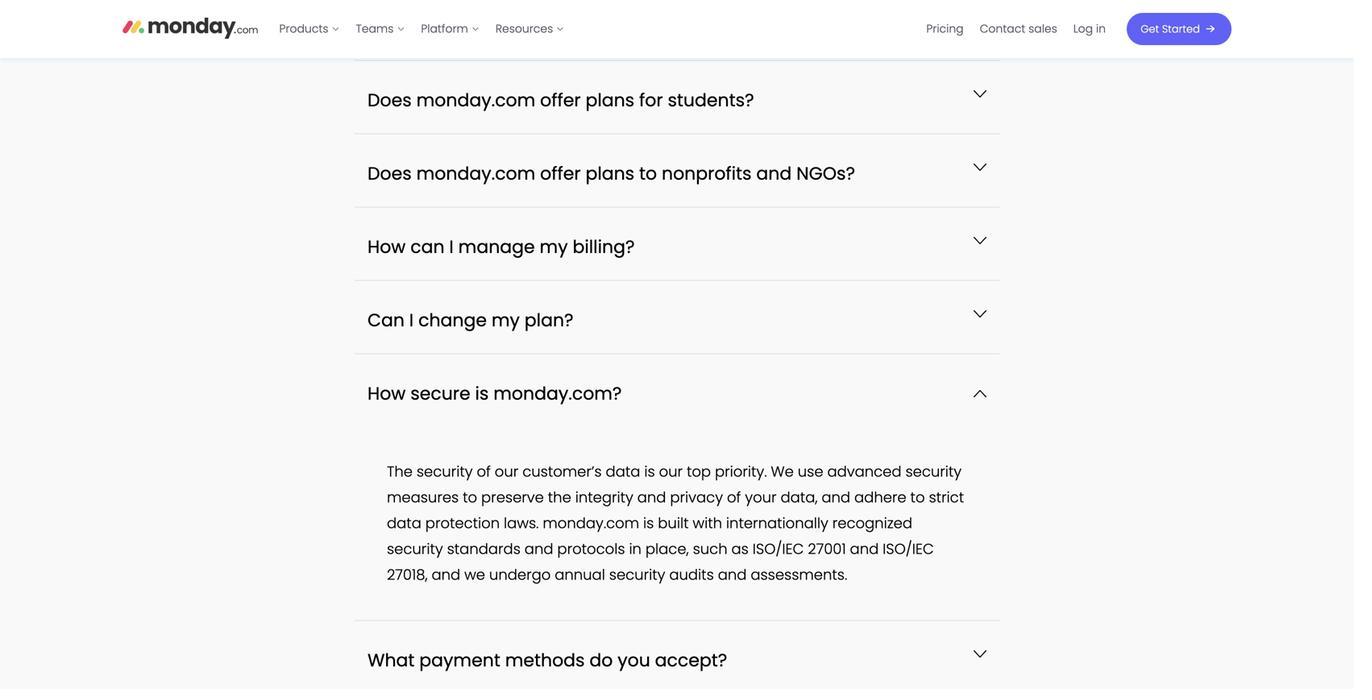 Task type: describe. For each thing, give the bounding box(es) containing it.
log
[[1074, 21, 1093, 37]]

change
[[418, 308, 487, 332]]

accept?
[[655, 648, 727, 673]]

does for does monday.com offer plans for students?
[[368, 88, 412, 112]]

payment
[[419, 648, 501, 673]]

billing?
[[573, 234, 635, 259]]

monday.com for does monday.com offer plans for students?
[[417, 88, 536, 112]]

built
[[658, 513, 689, 534]]

customer's
[[523, 461, 602, 482]]

pricing link
[[919, 16, 972, 42]]

sales
[[1029, 21, 1058, 37]]

get started
[[1141, 22, 1200, 36]]

main element
[[271, 0, 1232, 58]]

27018,
[[387, 565, 428, 585]]

monday.com?
[[494, 381, 622, 406]]

you
[[618, 648, 650, 673]]

and left the we
[[432, 565, 461, 585]]

is inside dropdown button
[[475, 381, 489, 406]]

list containing pricing
[[919, 0, 1114, 58]]

can
[[368, 308, 405, 332]]

your
[[745, 487, 777, 508]]

security up 27018,
[[387, 539, 443, 559]]

can i change my plan? button
[[355, 281, 1000, 353]]

get started button
[[1127, 13, 1232, 45]]

secure
[[411, 381, 471, 406]]

contact sales
[[980, 21, 1058, 37]]

monday.com logo image
[[123, 11, 258, 44]]

i inside the can i change my plan? dropdown button
[[409, 308, 414, 332]]

ngos?
[[797, 161, 855, 186]]

resources link
[[488, 16, 573, 42]]

1 our from the left
[[495, 461, 519, 482]]

0 horizontal spatial to
[[463, 487, 477, 508]]

does for does monday.com offer plans to nonprofits and ngos?
[[368, 161, 412, 186]]

standards
[[447, 539, 521, 559]]

manage
[[458, 234, 535, 259]]

0 horizontal spatial of
[[477, 461, 491, 482]]

1 iso/iec from the left
[[753, 539, 804, 559]]

how can i manage my billing? button
[[355, 207, 1000, 280]]

security up strict
[[906, 461, 962, 482]]

offer for for
[[540, 88, 581, 112]]

the
[[387, 461, 413, 482]]

privacy
[[670, 487, 723, 508]]

plans for to
[[586, 161, 635, 186]]

products
[[279, 21, 329, 37]]

1 vertical spatial of
[[727, 487, 741, 508]]

in inside the security of our customer's data is our top priority. we use advanced security measures to preserve the integrity and privacy of your data, and adhere to strict data protection laws. monday.com is built with internationally recognized security standards and protocols in place, such as iso/iec 27001 and iso/iec 27018, and we undergo annual security audits and assessments.
[[629, 539, 642, 559]]

platform
[[421, 21, 468, 37]]

such
[[693, 539, 728, 559]]

how secure is monday.com?
[[368, 381, 622, 406]]

and up built
[[638, 487, 666, 508]]

undergo
[[489, 565, 551, 585]]

what payment methods do you accept?
[[368, 648, 727, 673]]

advanced
[[828, 461, 902, 482]]

integrity
[[575, 487, 634, 508]]

the
[[548, 487, 571, 508]]

does monday.com offer plans to nonprofits and ngos?
[[368, 161, 855, 186]]

i inside how can i manage my billing? dropdown button
[[449, 234, 454, 259]]

assessments.
[[751, 565, 848, 585]]

pricing
[[927, 21, 964, 37]]

the security of our customer's data is our top priority. we use advanced security measures to preserve the integrity and privacy of your data, and adhere to strict data protection laws. monday.com is built with internationally recognized security standards and protocols in place, such as iso/iec 27001 and iso/iec 27018, and we undergo annual security audits and assessments.
[[387, 461, 964, 585]]

can
[[411, 234, 445, 259]]

as
[[732, 539, 749, 559]]

get
[[1141, 22, 1159, 36]]

1 horizontal spatial my
[[540, 234, 568, 259]]

what payment methods do you accept? button
[[355, 621, 1000, 689]]

2 our from the left
[[659, 461, 683, 482]]

started
[[1162, 22, 1200, 36]]

list containing products
[[271, 0, 573, 58]]

what
[[368, 648, 415, 673]]



Task type: locate. For each thing, give the bounding box(es) containing it.
audits
[[669, 565, 714, 585]]

in right log
[[1096, 21, 1106, 37]]

top
[[687, 461, 711, 482]]

data up integrity on the left of page
[[606, 461, 640, 482]]

0 vertical spatial monday.com
[[417, 88, 536, 112]]

1 offer from the top
[[540, 88, 581, 112]]

laws.
[[504, 513, 539, 534]]

and down recognized
[[850, 539, 879, 559]]

do
[[590, 648, 613, 673]]

iso/iec down internationally
[[753, 539, 804, 559]]

0 vertical spatial is
[[475, 381, 489, 406]]

our
[[495, 461, 519, 482], [659, 461, 683, 482]]

0 vertical spatial how
[[368, 234, 406, 259]]

how can i manage my billing?
[[368, 234, 635, 259]]

and left ngos?
[[757, 161, 792, 186]]

0 horizontal spatial data
[[387, 513, 422, 534]]

monday.com up the protocols at the bottom left of the page
[[543, 513, 639, 534]]

0 horizontal spatial our
[[495, 461, 519, 482]]

monday.com
[[417, 88, 536, 112], [417, 161, 536, 186], [543, 513, 639, 534]]

how left secure
[[368, 381, 406, 406]]

1 horizontal spatial iso/iec
[[883, 539, 934, 559]]

log in
[[1074, 21, 1106, 37]]

monday.com for does monday.com offer plans to nonprofits and ngos?
[[417, 161, 536, 186]]

0 horizontal spatial in
[[629, 539, 642, 559]]

offer for to
[[540, 161, 581, 186]]

of down priority.
[[727, 487, 741, 508]]

0 vertical spatial my
[[540, 234, 568, 259]]

1 vertical spatial is
[[644, 461, 655, 482]]

1 vertical spatial i
[[409, 308, 414, 332]]

place,
[[646, 539, 689, 559]]

0 horizontal spatial list
[[271, 0, 573, 58]]

1 vertical spatial in
[[629, 539, 642, 559]]

1 horizontal spatial data
[[606, 461, 640, 482]]

iso/iec down recognized
[[883, 539, 934, 559]]

0 vertical spatial of
[[477, 461, 491, 482]]

students?
[[668, 88, 754, 112]]

in
[[1096, 21, 1106, 37], [629, 539, 642, 559]]

in inside 'element'
[[1096, 21, 1106, 37]]

use
[[798, 461, 824, 482]]

and down the laws.
[[525, 539, 553, 559]]

27001
[[808, 539, 846, 559]]

does monday.com offer plans for students? button
[[355, 61, 1000, 133]]

nonprofits
[[662, 161, 752, 186]]

plans
[[586, 88, 635, 112], [586, 161, 635, 186]]

1 plans from the top
[[586, 88, 635, 112]]

methods
[[505, 648, 585, 673]]

does
[[368, 88, 412, 112], [368, 161, 412, 186]]

0 horizontal spatial my
[[492, 308, 520, 332]]

my left the plan?
[[492, 308, 520, 332]]

1 vertical spatial my
[[492, 308, 520, 332]]

and down use
[[822, 487, 851, 508]]

1 list from the left
[[271, 0, 573, 58]]

2 iso/iec from the left
[[883, 539, 934, 559]]

measures
[[387, 487, 459, 508]]

of
[[477, 461, 491, 482], [727, 487, 741, 508]]

data down measures
[[387, 513, 422, 534]]

1 vertical spatial how
[[368, 381, 406, 406]]

1 vertical spatial plans
[[586, 161, 635, 186]]

1 vertical spatial data
[[387, 513, 422, 534]]

1 horizontal spatial list
[[919, 0, 1114, 58]]

data
[[606, 461, 640, 482], [387, 513, 422, 534]]

0 horizontal spatial i
[[409, 308, 414, 332]]

1 vertical spatial does
[[368, 161, 412, 186]]

offer inside does monday.com offer plans for students? dropdown button
[[540, 88, 581, 112]]

contact
[[980, 21, 1026, 37]]

teams
[[356, 21, 394, 37]]

i right the can
[[449, 234, 454, 259]]

1 horizontal spatial of
[[727, 487, 741, 508]]

2 list from the left
[[919, 0, 1114, 58]]

is left built
[[643, 513, 654, 534]]

monday.com up manage
[[417, 161, 536, 186]]

recognized
[[833, 513, 913, 534]]

to inside dropdown button
[[639, 161, 657, 186]]

1 vertical spatial monday.com
[[417, 161, 536, 186]]

is left the top
[[644, 461, 655, 482]]

for
[[639, 88, 663, 112]]

in left place, at bottom
[[629, 539, 642, 559]]

how secure is monday.com? button
[[355, 354, 1000, 427]]

1 horizontal spatial in
[[1096, 21, 1106, 37]]

offer down resources link
[[540, 88, 581, 112]]

strict
[[929, 487, 964, 508]]

contact sales link
[[972, 16, 1066, 42]]

0 vertical spatial in
[[1096, 21, 1106, 37]]

offer inside does monday.com offer plans to nonprofits and ngos? dropdown button
[[540, 161, 581, 186]]

protocols
[[557, 539, 625, 559]]

2 plans from the top
[[586, 161, 635, 186]]

does monday.com offer plans to nonprofits and ngos? button
[[355, 134, 1000, 207]]

1 horizontal spatial i
[[449, 234, 454, 259]]

1 how from the top
[[368, 234, 406, 259]]

and inside dropdown button
[[757, 161, 792, 186]]

log in link
[[1066, 16, 1114, 42]]

does monday.com offer plans for students?
[[368, 88, 754, 112]]

offer down does monday.com offer plans for students?
[[540, 161, 581, 186]]

1 vertical spatial offer
[[540, 161, 581, 186]]

to left strict
[[911, 487, 925, 508]]

platform link
[[413, 16, 488, 42]]

plans left for
[[586, 88, 635, 112]]

to left nonprofits
[[639, 161, 657, 186]]

is
[[475, 381, 489, 406], [644, 461, 655, 482], [643, 513, 654, 534]]

products link
[[271, 16, 348, 42]]

2 does from the top
[[368, 161, 412, 186]]

and down as
[[718, 565, 747, 585]]

my left billing?
[[540, 234, 568, 259]]

how left the can
[[368, 234, 406, 259]]

0 vertical spatial does
[[368, 88, 412, 112]]

2 horizontal spatial to
[[911, 487, 925, 508]]

preserve
[[481, 487, 544, 508]]

0 vertical spatial offer
[[540, 88, 581, 112]]

0 vertical spatial plans
[[586, 88, 635, 112]]

list
[[271, 0, 573, 58], [919, 0, 1114, 58]]

2 vertical spatial is
[[643, 513, 654, 534]]

our up preserve
[[495, 461, 519, 482]]

our left the top
[[659, 461, 683, 482]]

we
[[464, 565, 485, 585]]

security down place, at bottom
[[609, 565, 665, 585]]

and
[[757, 161, 792, 186], [638, 487, 666, 508], [822, 487, 851, 508], [525, 539, 553, 559], [850, 539, 879, 559], [432, 565, 461, 585], [718, 565, 747, 585]]

plans up billing?
[[586, 161, 635, 186]]

iso/iec
[[753, 539, 804, 559], [883, 539, 934, 559]]

i right 'can'
[[409, 308, 414, 332]]

protection
[[426, 513, 500, 534]]

teams link
[[348, 16, 413, 42]]

with
[[693, 513, 722, 534]]

resources
[[496, 21, 553, 37]]

data,
[[781, 487, 818, 508]]

1 horizontal spatial to
[[639, 161, 657, 186]]

we
[[771, 461, 794, 482]]

how for how secure is monday.com?
[[368, 381, 406, 406]]

0 vertical spatial data
[[606, 461, 640, 482]]

i
[[449, 234, 454, 259], [409, 308, 414, 332]]

monday.com down the platform link
[[417, 88, 536, 112]]

2 how from the top
[[368, 381, 406, 406]]

to up protection
[[463, 487, 477, 508]]

internationally
[[726, 513, 829, 534]]

1 does from the top
[[368, 88, 412, 112]]

how
[[368, 234, 406, 259], [368, 381, 406, 406]]

how for how can i manage my billing?
[[368, 234, 406, 259]]

of up preserve
[[477, 461, 491, 482]]

0 horizontal spatial iso/iec
[[753, 539, 804, 559]]

can i change my plan?
[[368, 308, 574, 332]]

to
[[639, 161, 657, 186], [463, 487, 477, 508], [911, 487, 925, 508]]

is right secure
[[475, 381, 489, 406]]

my
[[540, 234, 568, 259], [492, 308, 520, 332]]

security
[[417, 461, 473, 482], [906, 461, 962, 482], [387, 539, 443, 559], [609, 565, 665, 585]]

priority.
[[715, 461, 767, 482]]

the security of our customer's data is our top priority. we use advanced security measures to preserve the integrity and privacy of your data, and adhere to strict data protection laws. monday.com is built with internationally recognized security standards and protocols in place, such as iso/iec 27001 and iso/iec 27018, and we undergo annual security audits and assessments. region
[[387, 459, 967, 588]]

2 offer from the top
[[540, 161, 581, 186]]

annual
[[555, 565, 605, 585]]

plan?
[[525, 308, 574, 332]]

2 vertical spatial monday.com
[[543, 513, 639, 534]]

adhere
[[855, 487, 907, 508]]

plans for for
[[586, 88, 635, 112]]

0 vertical spatial i
[[449, 234, 454, 259]]

1 horizontal spatial our
[[659, 461, 683, 482]]

monday.com inside the security of our customer's data is our top priority. we use advanced security measures to preserve the integrity and privacy of your data, and adhere to strict data protection laws. monday.com is built with internationally recognized security standards and protocols in place, such as iso/iec 27001 and iso/iec 27018, and we undergo annual security audits and assessments.
[[543, 513, 639, 534]]

offer
[[540, 88, 581, 112], [540, 161, 581, 186]]

security up measures
[[417, 461, 473, 482]]



Task type: vqa. For each thing, say whether or not it's contained in the screenshot.
"Log"
yes



